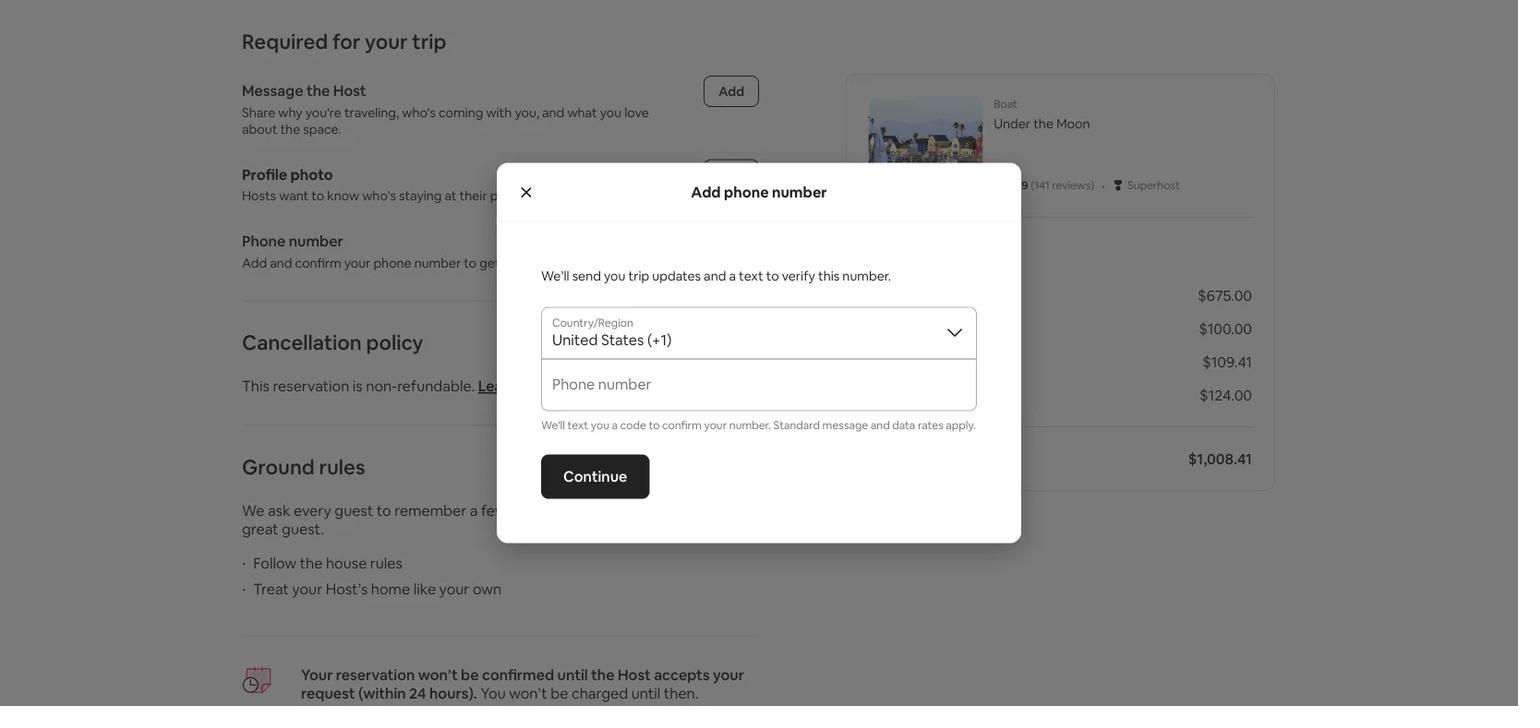 Task type: locate. For each thing, give the bounding box(es) containing it.
want
[[279, 188, 309, 204]]

your right like
[[439, 580, 470, 599]]

fee right service at right
[[970, 352, 992, 371]]

and inside "phone number add and confirm your phone number to get trip updates."
[[270, 255, 292, 271]]

be left charged
[[551, 685, 569, 704]]

1 horizontal spatial about
[[603, 502, 644, 521]]

text right we'll on the bottom
[[568, 418, 589, 432]]

follow
[[253, 554, 297, 573]]

0 vertical spatial number.
[[843, 267, 892, 284]]

1 vertical spatial number
[[289, 232, 344, 251]]

1 vertical spatial what
[[647, 502, 681, 521]]

phone number dialog
[[497, 163, 1022, 544]]

who's
[[362, 188, 396, 204]]

confirm right "code"
[[663, 418, 702, 432]]

united states (+1) element
[[541, 307, 978, 359]]

(within
[[358, 685, 406, 704]]

text left 'verify'
[[739, 267, 764, 284]]

1 vertical spatial text
[[568, 418, 589, 432]]

0 vertical spatial confirm
[[295, 255, 341, 271]]

what inside message the host share why you're traveling, who's coming with you, and what you love about the space.
[[568, 104, 597, 121]]

1 horizontal spatial rules
[[370, 554, 403, 573]]

confirm down want
[[295, 255, 341, 271]]

until right confirmed
[[558, 666, 588, 685]]

your down know on the top left
[[344, 255, 371, 271]]

)
[[1091, 178, 1095, 193]]

1 vertical spatial you
[[604, 267, 626, 284]]

the left moon
[[1034, 115, 1054, 132]]

and right updates
[[704, 267, 727, 284]]

you won't be charged until then.
[[481, 685, 699, 704]]

under
[[994, 115, 1031, 132]]

reservation
[[273, 377, 350, 396], [336, 666, 415, 685]]

to left get
[[464, 255, 477, 271]]

text
[[739, 267, 764, 284], [568, 418, 589, 432]]

message the host share why you're traveling, who's coming with you, and what you love about the space.
[[242, 81, 652, 137]]

your inside phone number dialog
[[705, 418, 727, 432]]

until inside "your reservation won't be confirmed until the host accepts your request (within 24 hours)."
[[558, 666, 588, 685]]

great
[[242, 520, 279, 539]]

phone down who's
[[374, 255, 412, 271]]

host
[[333, 81, 367, 100], [618, 666, 651, 685]]

number left get
[[415, 255, 461, 271]]

0 vertical spatial text
[[739, 267, 764, 284]]

1 vertical spatial confirm
[[663, 418, 702, 432]]

for
[[333, 28, 361, 55]]

host up "traveling,"
[[333, 81, 367, 100]]

their
[[460, 188, 488, 204]]

trip left updates
[[629, 267, 650, 284]]

be
[[461, 666, 479, 685], [551, 685, 569, 704]]

your right accepts
[[713, 666, 745, 685]]

send
[[573, 267, 601, 284]]

1 horizontal spatial what
[[647, 502, 681, 521]]

and inside message the host share why you're traveling, who's coming with you, and what you love about the space.
[[542, 104, 565, 121]]

the inside 'boat under the moon'
[[1034, 115, 1054, 132]]

0 horizontal spatial host
[[333, 81, 367, 100]]

your inside "your reservation won't be confirmed until the host accepts your request (within 24 hours)."
[[713, 666, 745, 685]]

to right guest
[[377, 502, 391, 521]]

cancellation
[[242, 330, 362, 356]]

1 horizontal spatial until
[[632, 685, 661, 704]]

1 horizontal spatial number
[[415, 255, 461, 271]]

states
[[601, 331, 644, 350]]

about down continue button
[[603, 502, 644, 521]]

rules up home
[[370, 554, 403, 573]]

about left why at the top left of page
[[242, 121, 278, 137]]

0 horizontal spatial what
[[568, 104, 597, 121]]

your right for
[[365, 28, 408, 55]]

to
[[312, 188, 325, 204], [464, 255, 477, 271], [767, 267, 779, 284], [649, 418, 660, 432], [377, 502, 391, 521]]

the inside "your reservation won't be confirmed until the host accepts your request (within 24 hours)."
[[591, 666, 615, 685]]

guest
[[335, 502, 373, 521]]

trip inside phone number dialog
[[629, 267, 650, 284]]

2 vertical spatial add
[[242, 255, 267, 271]]

what inside we ask every guest to remember a few simple things about what makes a great guest.
[[647, 502, 681, 521]]

4.79 ( 141 reviews )
[[1007, 178, 1095, 193]]

host's
[[326, 580, 368, 599]]

boat
[[994, 97, 1018, 111]]

house
[[326, 554, 367, 573]]

like
[[414, 580, 436, 599]]

rules
[[319, 455, 365, 481], [370, 554, 403, 573]]

to inside "phone number add and confirm your phone number to get trip updates."
[[464, 255, 477, 271]]

trip right get
[[503, 255, 524, 271]]

to inside we ask every guest to remember a few simple things about what makes a great guest.
[[377, 502, 391, 521]]

0 horizontal spatial about
[[242, 121, 278, 137]]

1 vertical spatial add
[[691, 182, 721, 201]]

1 vertical spatial fee
[[970, 352, 992, 371]]

united
[[553, 331, 598, 350]]

be left you
[[461, 666, 479, 685]]

reservation right your
[[336, 666, 415, 685]]

and right you,
[[542, 104, 565, 121]]

2 horizontal spatial number
[[772, 182, 828, 201]]

1 vertical spatial host
[[618, 666, 651, 685]]

number. down +1 phone field
[[730, 418, 771, 432]]

add inside button
[[719, 83, 745, 100]]

reviews
[[1053, 178, 1091, 193]]

you for trip
[[604, 267, 626, 284]]

and
[[542, 104, 565, 121], [270, 255, 292, 271], [704, 267, 727, 284], [871, 418, 890, 432]]

remember
[[395, 502, 467, 521]]

(+1)
[[648, 331, 672, 350]]

0 vertical spatial reservation
[[273, 377, 350, 396]]

code
[[621, 418, 647, 432]]

learn
[[478, 377, 517, 396]]

phone
[[724, 182, 769, 201], [374, 255, 412, 271]]

add for add
[[719, 83, 745, 100]]

0 horizontal spatial until
[[558, 666, 588, 685]]

data
[[893, 418, 916, 432]]

0 horizontal spatial number.
[[730, 418, 771, 432]]

141
[[1035, 178, 1050, 193]]

0 horizontal spatial text
[[568, 418, 589, 432]]

0 vertical spatial add
[[719, 83, 745, 100]]

you left "code"
[[591, 418, 610, 432]]

what
[[568, 104, 597, 121], [647, 502, 681, 521]]

1 vertical spatial number.
[[730, 418, 771, 432]]

2 vertical spatial you
[[591, 418, 610, 432]]

1 horizontal spatial number.
[[843, 267, 892, 284]]

you're
[[306, 104, 342, 121]]

add inside phone number dialog
[[691, 182, 721, 201]]

1 vertical spatial rules
[[370, 554, 403, 573]]

a left "code"
[[612, 418, 618, 432]]

own
[[473, 580, 502, 599]]

0 vertical spatial you
[[600, 104, 622, 121]]

a
[[729, 267, 736, 284], [612, 418, 618, 432], [470, 502, 478, 521], [732, 502, 740, 521]]

you left love
[[600, 104, 622, 121]]

2 vertical spatial number
[[415, 255, 461, 271]]

add
[[719, 83, 745, 100], [691, 182, 721, 201], [242, 255, 267, 271]]

policy
[[366, 330, 424, 356]]

+1 telephone field
[[573, 383, 966, 401]]

1 horizontal spatial confirm
[[663, 418, 702, 432]]

$124.00
[[1200, 386, 1253, 405]]

charged
[[572, 685, 628, 704]]

ask
[[268, 502, 291, 521]]

0 horizontal spatial phone
[[374, 255, 412, 271]]

until left then.
[[632, 685, 661, 704]]

1 vertical spatial reservation
[[336, 666, 415, 685]]

continue button
[[541, 455, 650, 499]]

about
[[242, 121, 278, 137], [603, 502, 644, 521]]

host left accepts
[[618, 666, 651, 685]]

who's
[[402, 104, 436, 121]]

0 vertical spatial rules
[[319, 455, 365, 481]]

won't left you
[[418, 666, 458, 685]]

and down phone
[[270, 255, 292, 271]]

1 horizontal spatial won't
[[509, 685, 548, 704]]

rules up guest
[[319, 455, 365, 481]]

1 horizontal spatial host
[[618, 666, 651, 685]]

phone inside "phone number add and confirm your phone number to get trip updates."
[[374, 255, 412, 271]]

cleaning fee button
[[869, 319, 954, 338]]

won't right you
[[509, 685, 548, 704]]

airbnb service fee button
[[869, 352, 992, 371]]

message
[[823, 418, 869, 432]]

what left love
[[568, 104, 597, 121]]

number down want
[[289, 232, 344, 251]]

•
[[1102, 176, 1106, 195]]

+1
[[553, 383, 567, 401]]

1 horizontal spatial trip
[[503, 255, 524, 271]]

0 horizontal spatial trip
[[412, 28, 447, 55]]

reservation inside "your reservation won't be confirmed until the host accepts your request (within 24 hours)."
[[336, 666, 415, 685]]

confirmed
[[482, 666, 555, 685]]

0 vertical spatial host
[[333, 81, 367, 100]]

0 horizontal spatial be
[[461, 666, 479, 685]]

your down +1 phone field
[[705, 418, 727, 432]]

won't
[[418, 666, 458, 685], [509, 685, 548, 704]]

(
[[1031, 178, 1035, 193]]

number. right this
[[843, 267, 892, 284]]

we'll
[[541, 267, 570, 284]]

your inside "phone number add and confirm your phone number to get trip updates."
[[344, 255, 371, 271]]

fee up service at right
[[932, 319, 954, 338]]

confirm
[[295, 255, 341, 271], [663, 418, 702, 432]]

things
[[558, 502, 600, 521]]

2 horizontal spatial trip
[[629, 267, 650, 284]]

required for your trip
[[242, 28, 447, 55]]

1 horizontal spatial fee
[[970, 352, 992, 371]]

the inside follow the house rules treat your host's home like your own
[[300, 554, 323, 573]]

phone up we'll send you trip updates and a text to verify this number.
[[724, 182, 769, 201]]

at
[[445, 188, 457, 204]]

0 vertical spatial phone
[[724, 182, 769, 201]]

you
[[600, 104, 622, 121], [604, 267, 626, 284], [591, 418, 610, 432]]

your reservation won't be confirmed until the host accepts your request (within 24 hours).
[[301, 666, 745, 704]]

the up 'you're'
[[307, 81, 330, 100]]

the down guest. on the bottom of the page
[[300, 554, 323, 573]]

0 horizontal spatial fee
[[932, 319, 954, 338]]

number.
[[843, 267, 892, 284], [730, 418, 771, 432]]

the left accepts
[[591, 666, 615, 685]]

a left few
[[470, 502, 478, 521]]

trip up message the host share why you're traveling, who's coming with you, and what you love about the space.
[[412, 28, 447, 55]]

your
[[365, 28, 408, 55], [344, 255, 371, 271], [705, 418, 727, 432], [292, 580, 323, 599], [439, 580, 470, 599], [713, 666, 745, 685]]

0 horizontal spatial confirm
[[295, 255, 341, 271]]

0 vertical spatial about
[[242, 121, 278, 137]]

you right send
[[604, 267, 626, 284]]

confirm inside "phone number add and confirm your phone number to get trip updates."
[[295, 255, 341, 271]]

phone number add and confirm your phone number to get trip updates.
[[242, 232, 579, 271]]

0 vertical spatial number
[[772, 182, 828, 201]]

trip for we'll send you trip updates and a text to verify this number.
[[629, 267, 650, 284]]

trip for required for your trip
[[412, 28, 447, 55]]

number up 'verify'
[[772, 182, 828, 201]]

verify
[[782, 267, 816, 284]]

0 horizontal spatial won't
[[418, 666, 458, 685]]

refundable.
[[397, 377, 475, 396]]

about inside message the host share why you're traveling, who's coming with you, and what you love about the space.
[[242, 121, 278, 137]]

host inside "your reservation won't be confirmed until the host accepts your request (within 24 hours)."
[[618, 666, 651, 685]]

1 vertical spatial phone
[[374, 255, 412, 271]]

0 vertical spatial what
[[568, 104, 597, 121]]

to down photo
[[312, 188, 325, 204]]

and left data
[[871, 418, 890, 432]]

1 horizontal spatial phone
[[724, 182, 769, 201]]

reservation down cancellation
[[273, 377, 350, 396]]

more
[[520, 377, 557, 396]]

we
[[242, 502, 265, 521]]

what left makes
[[647, 502, 681, 521]]

1 vertical spatial about
[[603, 502, 644, 521]]



Task type: describe. For each thing, give the bounding box(es) containing it.
know
[[327, 188, 360, 204]]

home
[[371, 580, 410, 599]]

rates
[[918, 418, 944, 432]]

a right updates
[[729, 267, 736, 284]]

message
[[242, 81, 303, 100]]

learn more button
[[478, 377, 557, 396]]

$675.00
[[1198, 286, 1253, 305]]

makes
[[684, 502, 728, 521]]

traveling,
[[345, 104, 399, 121]]

simple
[[510, 502, 555, 521]]

place.
[[490, 188, 526, 204]]

0 horizontal spatial number
[[289, 232, 344, 251]]

airbnb service fee
[[869, 352, 992, 371]]

you
[[481, 685, 506, 704]]

add for add phone number
[[691, 182, 721, 201]]

united states (+1) button
[[541, 307, 978, 359]]

to right "code"
[[649, 418, 660, 432]]

phone inside dialog
[[724, 182, 769, 201]]

get
[[480, 255, 500, 271]]

apply.
[[946, 418, 976, 432]]

your
[[301, 666, 333, 685]]

this
[[819, 267, 840, 284]]

non-
[[366, 377, 397, 396]]

then.
[[664, 685, 699, 704]]

0 vertical spatial fee
[[932, 319, 954, 338]]

number inside dialog
[[772, 182, 828, 201]]

photo
[[291, 165, 333, 184]]

you,
[[515, 104, 540, 121]]

trip inside "phone number add and confirm your phone number to get trip updates."
[[503, 255, 524, 271]]

add inside "phone number add and confirm your phone number to get trip updates."
[[242, 255, 267, 271]]

$109.41
[[1203, 352, 1253, 371]]

you for a
[[591, 418, 610, 432]]

to left 'verify'
[[767, 267, 779, 284]]

cleaning
[[869, 319, 928, 338]]

a right makes
[[732, 502, 740, 521]]

few
[[481, 502, 507, 521]]

united states (+1)
[[553, 331, 672, 350]]

add phone number
[[691, 182, 828, 201]]

standard
[[774, 418, 820, 432]]

ground
[[242, 455, 315, 481]]

won't inside "your reservation won't be confirmed until the host accepts your request (within 24 hours)."
[[418, 666, 458, 685]]

cleaning fee
[[869, 319, 954, 338]]

service
[[918, 352, 967, 371]]

treat
[[253, 580, 289, 599]]

follow the house rules treat your host's home like your own
[[253, 554, 502, 599]]

reservation for is
[[273, 377, 350, 396]]

this reservation is non-refundable. learn more
[[242, 377, 557, 396]]

every
[[294, 502, 332, 521]]

we'll text you a code to confirm your number. standard message and data rates apply.
[[541, 418, 976, 432]]

coming
[[439, 104, 484, 121]]

this
[[242, 377, 270, 396]]

profile
[[242, 165, 288, 184]]

about inside we ask every guest to remember a few simple things about what makes a great guest.
[[603, 502, 644, 521]]

share
[[242, 104, 276, 121]]

hours).
[[430, 685, 478, 704]]

reservation for won't
[[336, 666, 415, 685]]

24
[[409, 685, 426, 704]]

$1,008.41
[[1189, 449, 1253, 468]]

we'll
[[541, 418, 565, 432]]

required
[[242, 28, 328, 55]]

rules inside follow the house rules treat your host's home like your own
[[370, 554, 403, 573]]

updates
[[653, 267, 701, 284]]

1 horizontal spatial text
[[739, 267, 764, 284]]

love
[[625, 104, 649, 121]]

with
[[486, 104, 512, 121]]

why
[[278, 104, 303, 121]]

is
[[353, 377, 363, 396]]

superhost
[[1128, 178, 1181, 193]]

be inside "your reservation won't be confirmed until the host accepts your request (within 24 hours)."
[[461, 666, 479, 685]]

phone
[[242, 232, 286, 251]]

add button
[[704, 76, 759, 107]]

we ask every guest to remember a few simple things about what makes a great guest.
[[242, 502, 740, 539]]

ground rules
[[242, 455, 365, 481]]

the left space. at the top of page
[[280, 121, 300, 137]]

to inside profile photo hosts want to know who's staying at their place.
[[312, 188, 325, 204]]

$100.00
[[1199, 319, 1253, 338]]

updates.
[[527, 255, 579, 271]]

cancellation policy
[[242, 330, 424, 356]]

confirm inside phone number dialog
[[663, 418, 702, 432]]

accepts
[[654, 666, 710, 685]]

guest.
[[282, 520, 324, 539]]

your right treat
[[292, 580, 323, 599]]

0 horizontal spatial rules
[[319, 455, 365, 481]]

you inside message the host share why you're traveling, who's coming with you, and what you love about the space.
[[600, 104, 622, 121]]

host inside message the host share why you're traveling, who's coming with you, and what you love about the space.
[[333, 81, 367, 100]]

staying
[[399, 188, 442, 204]]

profile photo hosts want to know who's staying at their place.
[[242, 165, 526, 204]]

1 horizontal spatial be
[[551, 685, 569, 704]]

continue
[[564, 468, 628, 486]]



Task type: vqa. For each thing, say whether or not it's contained in the screenshot.
the required for your trip
yes



